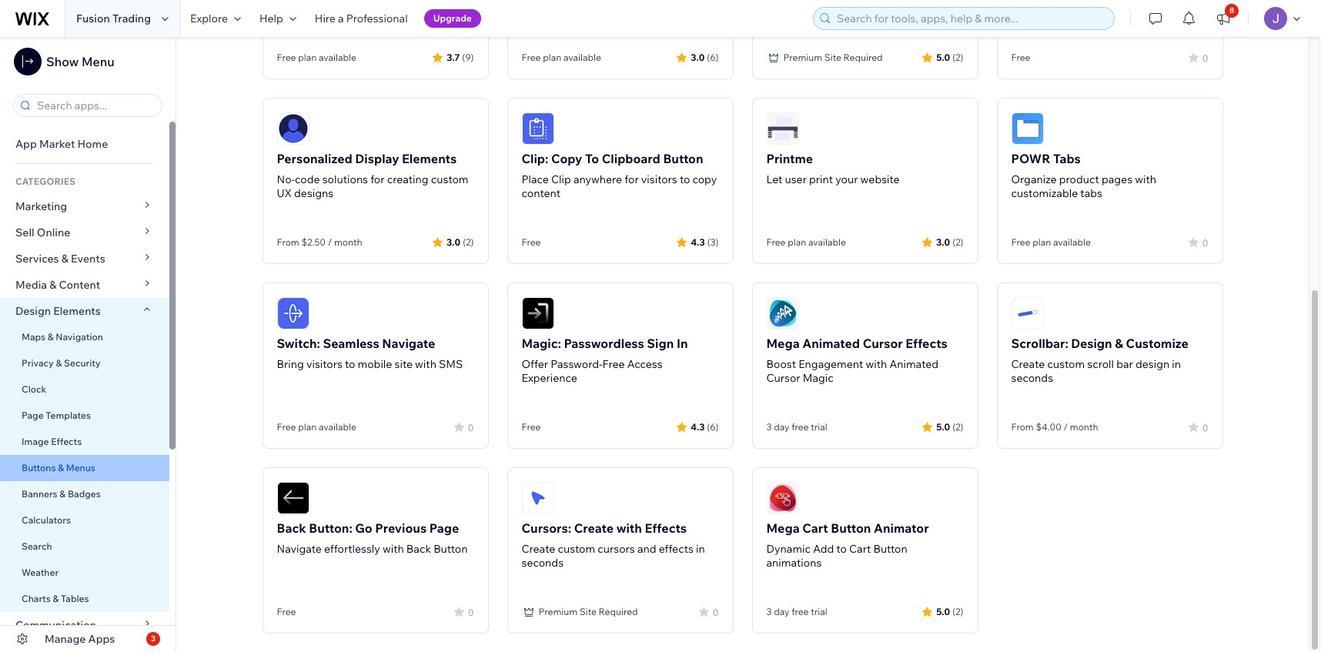 Task type: locate. For each thing, give the bounding box(es) containing it.
design up scroll on the bottom
[[1071, 336, 1112, 351]]

with up cursors
[[616, 520, 642, 536]]

5.0 for mega animated cursor effects
[[936, 421, 950, 432]]

for
[[370, 172, 385, 186], [625, 172, 639, 186]]

2 trial from the top
[[811, 606, 827, 617]]

elements inside personalized display elements no-code solutions for creating custom ux designs
[[402, 151, 457, 166]]

create inside scrollbar: design & customize create custom scroll bar design in seconds
[[1011, 357, 1045, 371]]

1 vertical spatial in
[[696, 542, 705, 556]]

3.0 (6)
[[691, 51, 719, 63]]

cursor
[[863, 336, 903, 351], [766, 371, 800, 385]]

back down previous
[[406, 542, 431, 556]]

5.0 (2) for animator
[[936, 605, 963, 617]]

calculators
[[22, 514, 71, 526]]

free plan available for switch: seamless navigate
[[277, 421, 356, 433]]

home
[[77, 137, 108, 151]]

0 vertical spatial 5.0
[[936, 51, 950, 63]]

magic: passwordless sign in offer password-free access experience
[[522, 336, 688, 385]]

1 horizontal spatial 3.0
[[691, 51, 705, 63]]

personalized
[[277, 151, 352, 166]]

1 vertical spatial month
[[1070, 421, 1098, 433]]

1 vertical spatial trial
[[811, 606, 827, 617]]

in right design
[[1172, 357, 1181, 371]]

effects inside image effects link
[[51, 436, 82, 447]]

visitors down 'switch:'
[[306, 357, 342, 371]]

navigate up site
[[382, 336, 435, 351]]

free plan available down customizable
[[1011, 236, 1091, 248]]

3 right apps
[[151, 634, 156, 644]]

back
[[277, 520, 306, 536], [406, 542, 431, 556]]

1 vertical spatial 4.3
[[691, 421, 705, 432]]

for inside personalized display elements no-code solutions for creating custom ux designs
[[370, 172, 385, 186]]

1 horizontal spatial site
[[824, 52, 841, 63]]

1 vertical spatial day
[[774, 606, 789, 617]]

/
[[328, 236, 332, 248], [1064, 421, 1068, 433]]

communication
[[15, 618, 99, 632]]

mega animated cursor effects boost engagement with animated cursor magic
[[766, 336, 948, 385]]

for down clipboard
[[625, 172, 639, 186]]

seconds inside scrollbar: design & customize create custom scroll bar design in seconds
[[1011, 371, 1053, 385]]

mega inside mega cart button animator dynamic add to cart button animations
[[766, 520, 800, 536]]

2 vertical spatial effects
[[645, 520, 687, 536]]

privacy
[[22, 357, 54, 369]]

mega for mega cart button animator
[[766, 520, 800, 536]]

and
[[637, 542, 656, 556]]

0 horizontal spatial seconds
[[522, 556, 564, 570]]

scrollbar: design & customize logo image
[[1011, 297, 1044, 330]]

custom for scrollbar: design & customize
[[1047, 357, 1085, 371]]

button inside back button: go previous page navigate effortlessly with back button
[[434, 542, 468, 556]]

2 horizontal spatial effects
[[906, 336, 948, 351]]

0 vertical spatial free
[[792, 421, 809, 433]]

for inside clip: copy to clipboard button place clip anywhere for visitors to copy content
[[625, 172, 639, 186]]

print
[[809, 172, 833, 186]]

marketing
[[15, 199, 67, 213]]

help button
[[250, 0, 306, 37]]

& for badges
[[60, 488, 66, 500]]

& inside 'link'
[[53, 593, 59, 604]]

1 vertical spatial 5.0
[[936, 421, 950, 432]]

1 trial from the top
[[811, 421, 827, 433]]

effects inside mega animated cursor effects boost engagement with animated cursor magic
[[906, 336, 948, 351]]

from left the $2.50 at the left top of the page
[[277, 236, 299, 248]]

navigate down button:
[[277, 542, 322, 556]]

1 vertical spatial site
[[580, 606, 597, 617]]

1 horizontal spatial page
[[429, 520, 459, 536]]

1 horizontal spatial premium
[[783, 52, 822, 63]]

create down cursors:
[[522, 542, 555, 556]]

0 for scrollbar: design & customize
[[1202, 421, 1208, 433]]

0 vertical spatial elements
[[402, 151, 457, 166]]

1 3 day free trial from the top
[[766, 421, 827, 433]]

1 horizontal spatial visitors
[[641, 172, 677, 186]]

0 vertical spatial cursor
[[863, 336, 903, 351]]

day down boost
[[774, 421, 789, 433]]

add
[[813, 542, 834, 556]]

in inside cursors: create with effects create custom cursors and effects in seconds
[[696, 542, 705, 556]]

sell
[[15, 226, 34, 239]]

2 free from the top
[[792, 606, 809, 617]]

seconds for cursors: create with effects
[[522, 556, 564, 570]]

0 vertical spatial in
[[1172, 357, 1181, 371]]

in inside scrollbar: design & customize create custom scroll bar design in seconds
[[1172, 357, 1181, 371]]

1 vertical spatial page
[[429, 520, 459, 536]]

services & events
[[15, 252, 105, 266]]

buttons
[[22, 462, 56, 473]]

with right site
[[415, 357, 436, 371]]

0 vertical spatial navigate
[[382, 336, 435, 351]]

plan down user
[[788, 236, 806, 248]]

1 vertical spatial 3
[[766, 606, 772, 617]]

1 horizontal spatial navigate
[[382, 336, 435, 351]]

access
[[627, 357, 663, 371]]

3 down animations
[[766, 606, 772, 617]]

plan down "hire"
[[298, 52, 317, 63]]

plan down bring
[[298, 421, 317, 433]]

2 vertical spatial create
[[522, 542, 555, 556]]

show menu
[[46, 54, 114, 69]]

to left copy
[[680, 172, 690, 186]]

with inside mega animated cursor effects boost engagement with animated cursor magic
[[866, 357, 887, 371]]

effects inside cursors: create with effects create custom cursors and effects in seconds
[[645, 520, 687, 536]]

3 day free trial down animations
[[766, 606, 827, 617]]

magic
[[803, 371, 834, 385]]

1 vertical spatial animated
[[890, 357, 939, 371]]

banners & badges link
[[0, 481, 169, 507]]

1 vertical spatial seconds
[[522, 556, 564, 570]]

0 horizontal spatial cursor
[[766, 371, 800, 385]]

elements up navigation
[[53, 304, 101, 318]]

effects
[[659, 542, 694, 556]]

2 for from the left
[[625, 172, 639, 186]]

0 vertical spatial 4.3
[[691, 236, 705, 248]]

2 mega from the top
[[766, 520, 800, 536]]

1 3.0 (2) from the left
[[447, 236, 474, 248]]

month
[[334, 236, 362, 248], [1070, 421, 1098, 433]]

1 vertical spatial cart
[[849, 542, 871, 556]]

(2) for mega animated cursor effects
[[952, 421, 963, 432]]

create for scrollbar:
[[1011, 357, 1045, 371]]

2 vertical spatial 5.0
[[936, 605, 950, 617]]

0 horizontal spatial required
[[599, 606, 638, 617]]

cart right the add
[[849, 542, 871, 556]]

0 horizontal spatial page
[[22, 410, 44, 421]]

help
[[259, 12, 283, 25]]

required
[[843, 52, 883, 63], [599, 606, 638, 617]]

3 day free trial for cart
[[766, 606, 827, 617]]

from left $4.00
[[1011, 421, 1034, 433]]

0 horizontal spatial 3.0 (2)
[[447, 236, 474, 248]]

free plan available down "hire"
[[277, 52, 356, 63]]

privacy & security
[[22, 357, 101, 369]]

& up bar
[[1115, 336, 1123, 351]]

0 vertical spatial day
[[774, 421, 789, 433]]

navigation
[[56, 331, 103, 343]]

display
[[355, 151, 399, 166]]

design
[[1136, 357, 1170, 371]]

3 day free trial down magic
[[766, 421, 827, 433]]

dynamic
[[766, 542, 811, 556]]

plan down customizable
[[1033, 236, 1051, 248]]

buttons & menus link
[[0, 455, 169, 481]]

& left menus
[[58, 462, 64, 473]]

seconds down cursors:
[[522, 556, 564, 570]]

1 vertical spatial custom
[[1047, 357, 1085, 371]]

plan for printme
[[788, 236, 806, 248]]

communication link
[[0, 612, 169, 638]]

free for animated
[[792, 421, 809, 433]]

1 horizontal spatial premium site required
[[783, 52, 883, 63]]

2 5.0 (2) from the top
[[936, 421, 963, 432]]

& right privacy
[[56, 357, 62, 369]]

trial down animations
[[811, 606, 827, 617]]

$2.50
[[301, 236, 326, 248]]

to inside clip: copy to clipboard button place clip anywhere for visitors to copy content
[[680, 172, 690, 186]]

switch: seamless navigate logo image
[[277, 297, 309, 330]]

3.0 (2) for elements
[[447, 236, 474, 248]]

(6) for 4.3 (6)
[[707, 421, 719, 432]]

custom
[[431, 172, 468, 186], [1047, 357, 1085, 371], [558, 542, 595, 556]]

1 vertical spatial to
[[345, 357, 355, 371]]

to right the add
[[836, 542, 847, 556]]

maps & navigation link
[[0, 324, 169, 350]]

cursor up the engagement
[[863, 336, 903, 351]]

apps
[[88, 632, 115, 646]]

trial down magic
[[811, 421, 827, 433]]

2 horizontal spatial custom
[[1047, 357, 1085, 371]]

& for content
[[49, 278, 57, 292]]

1 for from the left
[[370, 172, 385, 186]]

back button: go previous page navigate effortlessly with back button
[[277, 520, 468, 556]]

free for cart
[[792, 606, 809, 617]]

scrollbar:
[[1011, 336, 1068, 351]]

2 vertical spatial custom
[[558, 542, 595, 556]]

3 5.0 from the top
[[936, 605, 950, 617]]

in right effects at bottom
[[696, 542, 705, 556]]

0 horizontal spatial for
[[370, 172, 385, 186]]

0 vertical spatial page
[[22, 410, 44, 421]]

1 vertical spatial back
[[406, 542, 431, 556]]

1 horizontal spatial design
[[1071, 336, 1112, 351]]

pages
[[1102, 172, 1133, 186]]

0 vertical spatial required
[[843, 52, 883, 63]]

with right the pages
[[1135, 172, 1156, 186]]

1 free from the top
[[792, 421, 809, 433]]

website
[[860, 172, 900, 186]]

0 vertical spatial design
[[15, 304, 51, 318]]

sms
[[439, 357, 463, 371]]

upgrade button
[[424, 9, 481, 28]]

0 vertical spatial month
[[334, 236, 362, 248]]

ux
[[277, 186, 292, 200]]

2 day from the top
[[774, 606, 789, 617]]

show menu button
[[14, 48, 114, 75]]

free plan available down bring
[[277, 421, 356, 433]]

manage apps
[[45, 632, 115, 646]]

month right $4.00
[[1070, 421, 1098, 433]]

free plan available down user
[[766, 236, 846, 248]]

previous
[[375, 520, 427, 536]]

0 vertical spatial 3
[[766, 421, 772, 433]]

1 day from the top
[[774, 421, 789, 433]]

1 vertical spatial (6)
[[707, 421, 719, 432]]

page inside back button: go previous page navigate effortlessly with back button
[[429, 520, 459, 536]]

password-
[[551, 357, 602, 371]]

5.0 (2)
[[936, 51, 963, 63], [936, 421, 963, 432], [936, 605, 963, 617]]

1 vertical spatial effects
[[51, 436, 82, 447]]

media & content link
[[0, 272, 169, 298]]

0 vertical spatial visitors
[[641, 172, 677, 186]]

2 vertical spatial to
[[836, 542, 847, 556]]

create for cursors:
[[522, 542, 555, 556]]

& for menus
[[58, 462, 64, 473]]

0 vertical spatial cart
[[802, 520, 828, 536]]

free
[[277, 52, 296, 63], [522, 52, 541, 63], [1011, 52, 1030, 63], [522, 236, 541, 248], [766, 236, 786, 248], [1011, 236, 1030, 248], [602, 357, 625, 371], [277, 421, 296, 433], [522, 421, 541, 433], [277, 606, 296, 617]]

0 horizontal spatial back
[[277, 520, 306, 536]]

design inside scrollbar: design & customize create custom scroll bar design in seconds
[[1071, 336, 1112, 351]]

elements up the creating
[[402, 151, 457, 166]]

0 vertical spatial to
[[680, 172, 690, 186]]

2 (6) from the top
[[707, 421, 719, 432]]

0 vertical spatial mega
[[766, 336, 800, 351]]

back down back button: go previous page logo
[[277, 520, 306, 536]]

0 vertical spatial create
[[1011, 357, 1045, 371]]

1 horizontal spatial seconds
[[1011, 371, 1053, 385]]

& right maps
[[48, 331, 54, 343]]

custom down cursors:
[[558, 542, 595, 556]]

month right the $2.50 at the left top of the page
[[334, 236, 362, 248]]

cursor left magic
[[766, 371, 800, 385]]

0 horizontal spatial design
[[15, 304, 51, 318]]

professional
[[346, 12, 408, 25]]

trading
[[112, 12, 151, 25]]

1 horizontal spatial 3.0 (2)
[[936, 236, 963, 248]]

1 horizontal spatial animated
[[890, 357, 939, 371]]

trial for cart
[[811, 606, 827, 617]]

1 horizontal spatial from
[[1011, 421, 1034, 433]]

elements
[[402, 151, 457, 166], [53, 304, 101, 318]]

effects for mega animated cursor effects
[[906, 336, 948, 351]]

seconds for scrollbar: design & customize
[[1011, 371, 1053, 385]]

1 mega from the top
[[766, 336, 800, 351]]

0 horizontal spatial navigate
[[277, 542, 322, 556]]

design inside sidebar element
[[15, 304, 51, 318]]

/ for scrollbar:
[[1064, 421, 1068, 433]]

2 vertical spatial 5.0 (2)
[[936, 605, 963, 617]]

0 vertical spatial /
[[328, 236, 332, 248]]

/ for personalized
[[328, 236, 332, 248]]

seconds down scrollbar:
[[1011, 371, 1053, 385]]

2 horizontal spatial to
[[836, 542, 847, 556]]

2 3.0 (2) from the left
[[936, 236, 963, 248]]

custom inside cursors: create with effects create custom cursors and effects in seconds
[[558, 542, 595, 556]]

3 down boost
[[766, 421, 772, 433]]

free down animations
[[792, 606, 809, 617]]

0 horizontal spatial effects
[[51, 436, 82, 447]]

custom down scrollbar:
[[1047, 357, 1085, 371]]

2 5.0 from the top
[[936, 421, 950, 432]]

mega up dynamic
[[766, 520, 800, 536]]

1 vertical spatial premium
[[539, 606, 577, 617]]

available for printme
[[808, 236, 846, 248]]

sidebar element
[[0, 37, 176, 652]]

1 (6) from the top
[[707, 51, 719, 63]]

design
[[15, 304, 51, 318], [1071, 336, 1112, 351]]

mega inside mega animated cursor effects boost engagement with animated cursor magic
[[766, 336, 800, 351]]

1 vertical spatial 3 day free trial
[[766, 606, 827, 617]]

with right the engagement
[[866, 357, 887, 371]]

/ right $4.00
[[1064, 421, 1068, 433]]

(2) for mega cart button animator
[[952, 605, 963, 617]]

let
[[766, 172, 782, 186]]

menu
[[82, 54, 114, 69]]

cursors:
[[522, 520, 571, 536]]

free plan available for printme
[[766, 236, 846, 248]]

cart up the add
[[802, 520, 828, 536]]

1 vertical spatial free
[[792, 606, 809, 617]]

2 3 day free trial from the top
[[766, 606, 827, 617]]

& right the media on the top left of the page
[[49, 278, 57, 292]]

0 vertical spatial site
[[824, 52, 841, 63]]

0 vertical spatial effects
[[906, 336, 948, 351]]

0 vertical spatial 3 day free trial
[[766, 421, 827, 433]]

3 5.0 (2) from the top
[[936, 605, 963, 617]]

3.0 for printme
[[936, 236, 950, 248]]

day down animations
[[774, 606, 789, 617]]

1 vertical spatial 5.0 (2)
[[936, 421, 963, 432]]

premium site required
[[783, 52, 883, 63], [539, 606, 638, 617]]

back button: go previous page logo image
[[277, 482, 309, 514]]

0 for cursors: create with effects
[[713, 606, 719, 618]]

0 horizontal spatial 3.0
[[447, 236, 461, 248]]

create down scrollbar:
[[1011, 357, 1045, 371]]

personalized display elements logo image
[[277, 112, 309, 145]]

free inside magic: passwordless sign in offer password-free access experience
[[602, 357, 625, 371]]

mega animated cursor effects logo image
[[766, 297, 799, 330]]

1 horizontal spatial to
[[680, 172, 690, 186]]

1 horizontal spatial for
[[625, 172, 639, 186]]

from for personalized display elements
[[277, 236, 299, 248]]

page down clock
[[22, 410, 44, 421]]

1 vertical spatial visitors
[[306, 357, 342, 371]]

1 horizontal spatial month
[[1070, 421, 1098, 433]]

page right previous
[[429, 520, 459, 536]]

design elements link
[[0, 298, 169, 324]]

2 horizontal spatial create
[[1011, 357, 1045, 371]]

mega up boost
[[766, 336, 800, 351]]

0 vertical spatial from
[[277, 236, 299, 248]]

design up maps
[[15, 304, 51, 318]]

visitors down clipboard
[[641, 172, 677, 186]]

free plan available for powr tabs
[[1011, 236, 1091, 248]]

with inside cursors: create with effects create custom cursors and effects in seconds
[[616, 520, 642, 536]]

1 horizontal spatial required
[[843, 52, 883, 63]]

custom inside scrollbar: design & customize create custom scroll bar design in seconds
[[1047, 357, 1085, 371]]

free down magic
[[792, 421, 809, 433]]

to down seamless
[[345, 357, 355, 371]]

/ right the $2.50 at the left top of the page
[[328, 236, 332, 248]]

with down previous
[[383, 542, 404, 556]]

1 vertical spatial premium site required
[[539, 606, 638, 617]]

4.3
[[691, 236, 705, 248], [691, 421, 705, 432]]

& left tables
[[53, 593, 59, 604]]

0 horizontal spatial site
[[580, 606, 597, 617]]

cursors
[[598, 542, 635, 556]]

1 vertical spatial from
[[1011, 421, 1034, 433]]

visitors inside clip: copy to clipboard button place clip anywhere for visitors to copy content
[[641, 172, 677, 186]]

& left events
[[61, 252, 68, 266]]

seconds inside cursors: create with effects create custom cursors and effects in seconds
[[522, 556, 564, 570]]

2 horizontal spatial 3.0
[[936, 236, 950, 248]]

mega for mega animated cursor effects
[[766, 336, 800, 351]]

1 horizontal spatial in
[[1172, 357, 1181, 371]]

day
[[774, 421, 789, 433], [774, 606, 789, 617]]

2 vertical spatial 3
[[151, 634, 156, 644]]

0 horizontal spatial custom
[[431, 172, 468, 186]]

0 horizontal spatial premium site required
[[539, 606, 638, 617]]

0 horizontal spatial elements
[[53, 304, 101, 318]]

create up cursors
[[574, 520, 614, 536]]

cursors: create with effects create custom cursors and effects in seconds
[[522, 520, 705, 570]]

for down the display
[[370, 172, 385, 186]]

1 5.0 from the top
[[936, 51, 950, 63]]

animator
[[874, 520, 929, 536]]

page inside sidebar element
[[22, 410, 44, 421]]

1 horizontal spatial effects
[[645, 520, 687, 536]]

0 horizontal spatial animated
[[802, 336, 860, 351]]

clip: copy to clipboard button place clip anywhere for visitors to copy content
[[522, 151, 717, 200]]

cart
[[802, 520, 828, 536], [849, 542, 871, 556]]

fusion trading
[[76, 12, 151, 25]]

(6) for 3.0 (6)
[[707, 51, 719, 63]]

1 vertical spatial mega
[[766, 520, 800, 536]]

0 horizontal spatial from
[[277, 236, 299, 248]]

0 horizontal spatial create
[[522, 542, 555, 556]]

custom right the creating
[[431, 172, 468, 186]]

1 vertical spatial create
[[574, 520, 614, 536]]

product
[[1059, 172, 1099, 186]]

1 horizontal spatial cursor
[[863, 336, 903, 351]]

& left badges
[[60, 488, 66, 500]]

hire a professional link
[[306, 0, 417, 37]]



Task type: vqa. For each thing, say whether or not it's contained in the screenshot.


Task type: describe. For each thing, give the bounding box(es) containing it.
month for design
[[1070, 421, 1098, 433]]

powr
[[1011, 151, 1050, 166]]

services
[[15, 252, 59, 266]]

animations
[[766, 556, 822, 570]]

4.3 (6)
[[691, 421, 719, 432]]

printme logo image
[[766, 112, 799, 145]]

banners & badges
[[22, 488, 101, 500]]

solutions
[[322, 172, 368, 186]]

from for scrollbar: design & customize
[[1011, 421, 1034, 433]]

sell online link
[[0, 219, 169, 246]]

scroll
[[1087, 357, 1114, 371]]

navigate inside switch: seamless navigate bring visitors to mobile site with sms
[[382, 336, 435, 351]]

& for tables
[[53, 593, 59, 604]]

cursors: create with effects logo image
[[522, 482, 554, 514]]

app
[[15, 137, 37, 151]]

engagement
[[798, 357, 863, 371]]

bring
[[277, 357, 304, 371]]

weather
[[22, 567, 59, 578]]

clock
[[22, 383, 46, 395]]

a
[[338, 12, 344, 25]]

privacy & security link
[[0, 350, 169, 376]]

in for cursors: create with effects
[[696, 542, 705, 556]]

3 inside sidebar element
[[151, 634, 156, 644]]

plan up clip: copy to clipboard button logo
[[543, 52, 561, 63]]

(2) for personalized display elements
[[463, 236, 474, 248]]

image effects link
[[0, 429, 169, 455]]

from $4.00 / month
[[1011, 421, 1098, 433]]

8
[[1229, 5, 1234, 15]]

3 for mega animated cursor effects
[[766, 421, 772, 433]]

tabs
[[1053, 151, 1081, 166]]

0 horizontal spatial cart
[[802, 520, 828, 536]]

site
[[395, 357, 413, 371]]

month for display
[[334, 236, 362, 248]]

designs
[[294, 186, 333, 200]]

anywhere
[[573, 172, 622, 186]]

in for scrollbar: design & customize
[[1172, 357, 1181, 371]]

organize
[[1011, 172, 1057, 186]]

available for powr tabs
[[1053, 236, 1091, 248]]

search link
[[0, 534, 169, 560]]

magic:
[[522, 336, 561, 351]]

free plan available up clip: copy to clipboard button logo
[[522, 52, 601, 63]]

3 day free trial for animated
[[766, 421, 827, 433]]

tables
[[61, 593, 89, 604]]

your
[[836, 172, 858, 186]]

effortlessly
[[324, 542, 380, 556]]

clip:
[[522, 151, 548, 166]]

charts
[[22, 593, 51, 604]]

button inside clip: copy to clipboard button place clip anywhere for visitors to copy content
[[663, 151, 703, 166]]

3.0 (2) for user
[[936, 236, 963, 248]]

content
[[59, 278, 100, 292]]

8 button
[[1206, 0, 1240, 37]]

image
[[22, 436, 49, 447]]

day for mega animated cursor effects
[[774, 421, 789, 433]]

go
[[355, 520, 372, 536]]

design elements
[[15, 304, 101, 318]]

visitors inside switch: seamless navigate bring visitors to mobile site with sms
[[306, 357, 342, 371]]

security
[[64, 357, 101, 369]]

& inside scrollbar: design & customize create custom scroll bar design in seconds
[[1115, 336, 1123, 351]]

powr tabs logo image
[[1011, 112, 1044, 145]]

mega cart button animator logo image
[[766, 482, 799, 514]]

5.0 (2) for effects
[[936, 421, 963, 432]]

with inside switch: seamless navigate bring visitors to mobile site with sms
[[415, 357, 436, 371]]

with inside back button: go previous page navigate effortlessly with back button
[[383, 542, 404, 556]]

4.3 for magic: passwordless sign in
[[691, 421, 705, 432]]

5.0 for mega cart button animator
[[936, 605, 950, 617]]

app market home
[[15, 137, 108, 151]]

app market home link
[[0, 131, 169, 157]]

magic: passwordless sign in logo image
[[522, 297, 554, 330]]

(2) for printme
[[952, 236, 963, 248]]

1 horizontal spatial back
[[406, 542, 431, 556]]

0 vertical spatial back
[[277, 520, 306, 536]]

offer
[[522, 357, 548, 371]]

boost
[[766, 357, 796, 371]]

copy
[[692, 172, 717, 186]]

place
[[522, 172, 549, 186]]

0 for back button: go previous page
[[468, 606, 474, 618]]

maps
[[22, 331, 45, 343]]

Search apps... field
[[32, 95, 157, 116]]

1 5.0 (2) from the top
[[936, 51, 963, 63]]

& for events
[[61, 252, 68, 266]]

personalized display elements no-code solutions for creating custom ux designs
[[277, 151, 468, 200]]

elements inside sidebar element
[[53, 304, 101, 318]]

from $2.50 / month
[[277, 236, 362, 248]]

media & content
[[15, 278, 100, 292]]

events
[[71, 252, 105, 266]]

& for security
[[56, 357, 62, 369]]

printme let user print your website
[[766, 151, 900, 186]]

1 horizontal spatial cart
[[849, 542, 871, 556]]

charts & tables link
[[0, 586, 169, 612]]

trial for animated
[[811, 421, 827, 433]]

sell online
[[15, 226, 70, 239]]

4.3 for clip: copy to clipboard button
[[691, 236, 705, 248]]

badges
[[68, 488, 101, 500]]

manage
[[45, 632, 86, 646]]

(3)
[[707, 236, 719, 248]]

categories
[[15, 176, 75, 187]]

clip
[[551, 172, 571, 186]]

sign
[[647, 336, 674, 351]]

code
[[295, 172, 320, 186]]

switch: seamless navigate bring visitors to mobile site with sms
[[277, 336, 463, 371]]

3 for mega cart button animator
[[766, 606, 772, 617]]

media
[[15, 278, 47, 292]]

page templates link
[[0, 403, 169, 429]]

3.7
[[447, 51, 460, 63]]

clip: copy to clipboard button logo image
[[522, 112, 554, 145]]

0 vertical spatial premium site required
[[783, 52, 883, 63]]

& for navigation
[[48, 331, 54, 343]]

custom for cursors: create with effects
[[558, 542, 595, 556]]

plan for powr tabs
[[1033, 236, 1051, 248]]

$4.00
[[1036, 421, 1062, 433]]

banners
[[22, 488, 57, 500]]

switch:
[[277, 336, 320, 351]]

Search for tools, apps, help & more... field
[[832, 8, 1109, 29]]

to inside mega cart button animator dynamic add to cart button animations
[[836, 542, 847, 556]]

page templates
[[22, 410, 93, 421]]

navigate inside back button: go previous page navigate effortlessly with back button
[[277, 542, 322, 556]]

available for switch: seamless navigate
[[319, 421, 356, 433]]

user
[[785, 172, 807, 186]]

services & events link
[[0, 246, 169, 272]]

0 for powr tabs
[[1202, 237, 1208, 248]]

to inside switch: seamless navigate bring visitors to mobile site with sms
[[345, 357, 355, 371]]

3.7 (9)
[[447, 51, 474, 63]]

effects for cursors: create with effects
[[645, 520, 687, 536]]

tabs
[[1080, 186, 1102, 200]]

with inside the powr tabs organize product pages with customizable tabs
[[1135, 172, 1156, 186]]

plan for switch: seamless navigate
[[298, 421, 317, 433]]

mobile
[[358, 357, 392, 371]]

3.0 for personalized display elements
[[447, 236, 461, 248]]

maps & navigation
[[22, 331, 103, 343]]

image effects
[[22, 436, 82, 447]]

templates
[[46, 410, 91, 421]]

0 for switch: seamless navigate
[[468, 421, 474, 433]]

day for mega cart button animator
[[774, 606, 789, 617]]

seamless
[[323, 336, 379, 351]]

mega cart button animator dynamic add to cart button animations
[[766, 520, 929, 570]]

passwordless
[[564, 336, 644, 351]]

0 horizontal spatial premium
[[539, 606, 577, 617]]

custom inside personalized display elements no-code solutions for creating custom ux designs
[[431, 172, 468, 186]]



